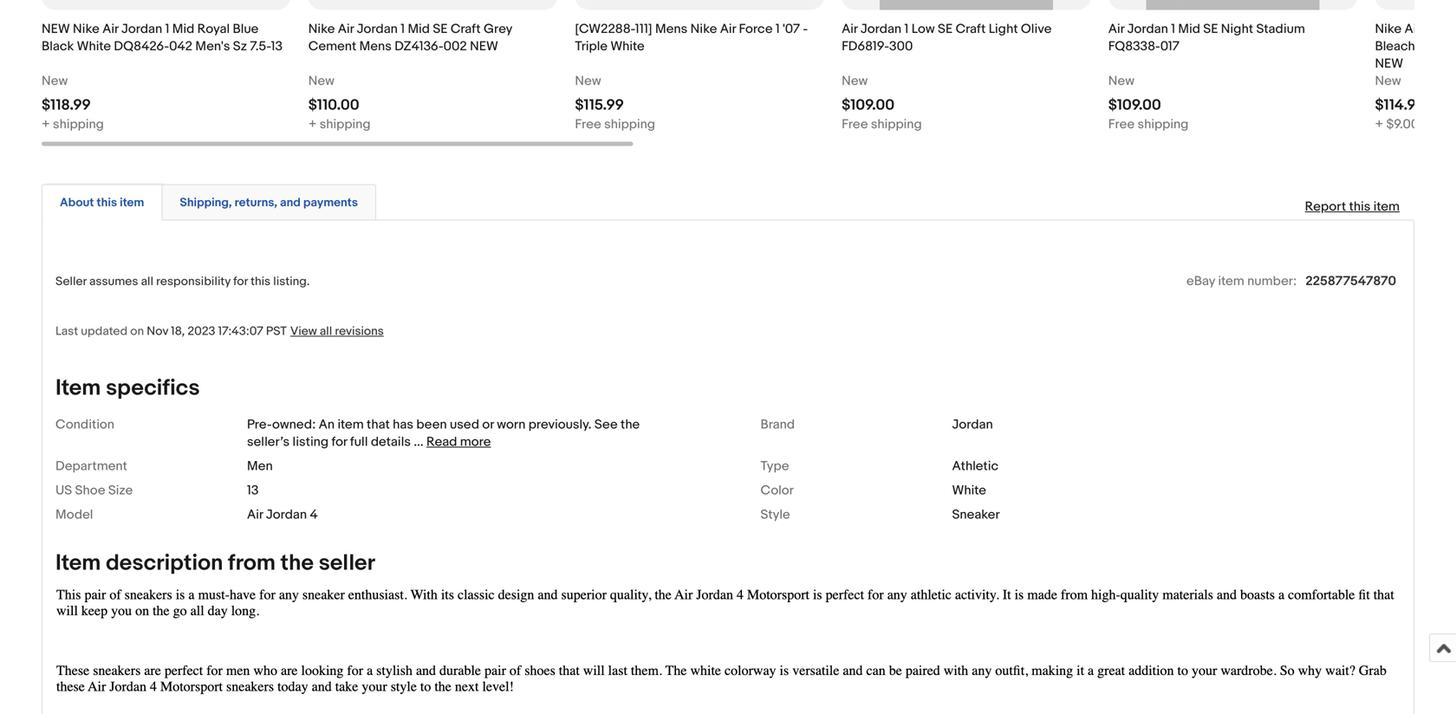 Task type: describe. For each thing, give the bounding box(es) containing it.
brand
[[761, 417, 795, 433]]

royal
[[197, 21, 230, 37]]

new text field for $114.90
[[1376, 73, 1402, 90]]

nike air jordan 1 mid se craft grey cement mens dz4136-002 new
[[308, 21, 512, 54]]

style
[[761, 507, 791, 523]]

mid inside nike air jordan 1 mid se craft grey cement mens dz4136-002 new
[[408, 21, 430, 37]]

ebay
[[1187, 274, 1216, 289]]

new for new nike air jordan 1 mid royal blue black white dq8426-042 men's sz 7.5-13
[[42, 73, 68, 89]]

shipping, returns, and payments button
[[180, 195, 358, 211]]

4 shipping from the left
[[871, 117, 922, 132]]

specifics
[[106, 375, 200, 402]]

jordan up the athletic
[[953, 417, 994, 433]]

new $115.99 free shipping
[[575, 73, 656, 132]]

$118.99
[[42, 96, 91, 115]]

1 vertical spatial all
[[320, 324, 332, 339]]

shipping for dq8426-
[[53, 117, 104, 132]]

042
[[169, 39, 193, 54]]

nike inside new nike air jordan 1 mid royal blue black white dq8426-042 men's sz 7.5-13
[[73, 21, 100, 37]]

mens inside [cw2288-111] mens nike air force 1 '07 - triple white
[[656, 21, 688, 37]]

read more button
[[427, 434, 491, 450]]

worn
[[497, 417, 526, 433]]

payments
[[303, 196, 358, 210]]

new inside nike air jordan 1 mid se craft grey cement mens dz4136-002 new
[[470, 39, 498, 54]]

shippi
[[1423, 117, 1457, 132]]

new for air jordan 1 low se craft light olive fd6819-300
[[842, 73, 868, 89]]

description
[[106, 550, 223, 577]]

free for 300
[[842, 117, 868, 132]]

has
[[393, 417, 414, 433]]

...
[[414, 434, 424, 450]]

air inside nike air jordan 1 mid se craft grey cement mens dz4136-002 new
[[338, 21, 354, 37]]

men's
[[195, 39, 230, 54]]

225877547870
[[1306, 274, 1397, 289]]

triple
[[575, 39, 608, 54]]

an
[[319, 417, 335, 433]]

free for triple
[[575, 117, 602, 132]]

'07
[[783, 21, 800, 37]]

item inside pre-owned: an item that has been used or worn previously. see the seller's listing for full details ...
[[338, 417, 364, 433]]

nov
[[147, 324, 168, 339]]

details
[[371, 434, 411, 450]]

1 inside air jordan 1 low se craft light olive fd6819-300
[[905, 21, 909, 37]]

mid inside air jordan 1 mid se night stadium fq8338-017
[[1179, 21, 1201, 37]]

see
[[595, 417, 618, 433]]

shipping for dz4136-
[[320, 117, 371, 132]]

-
[[803, 21, 808, 37]]

+ for $118.99
[[42, 117, 50, 132]]

seller's
[[247, 434, 290, 450]]

new text field for $118.99
[[42, 73, 68, 90]]

listing
[[293, 434, 329, 450]]

111]
[[635, 21, 653, 37]]

craft inside nike air jordan 1 mid se craft grey cement mens dz4136-002 new
[[451, 21, 481, 37]]

new for air jordan 1 mid se night stadium fq8338-017
[[1109, 73, 1135, 89]]

color
[[761, 483, 794, 498]]

item inside button
[[120, 196, 144, 210]]

report this item link
[[1297, 190, 1409, 223]]

1 inside air jordan 1 mid se night stadium fq8338-017
[[1172, 21, 1176, 37]]

revisions
[[335, 324, 384, 339]]

new $110.00 + shipping
[[308, 73, 371, 132]]

5 shipping from the left
[[1138, 117, 1189, 132]]

1 vertical spatial 13
[[247, 483, 259, 498]]

dz4136-
[[395, 39, 444, 54]]

pre-
[[247, 417, 272, 433]]

+ for $110.00
[[308, 117, 317, 132]]

department
[[55, 459, 127, 474]]

7.5-
[[250, 39, 271, 54]]

grey
[[484, 21, 512, 37]]

sneaker
[[953, 507, 1000, 523]]

item specifics
[[55, 375, 200, 402]]

air jordan 1 mid se night stadium fq8338-017
[[1109, 21, 1306, 54]]

returns,
[[235, 196, 277, 210]]

shipping for white
[[605, 117, 656, 132]]

se for air jordan 1 low se craft light olive fd6819-300
[[938, 21, 953, 37]]

air jordan 4
[[247, 507, 318, 523]]

item description from the seller
[[55, 550, 375, 577]]

air inside nike air jorda new $114.90 + $9.00 shippi
[[1405, 21, 1421, 37]]

condition
[[55, 417, 114, 433]]

1 inside new nike air jordan 1 mid royal blue black white dq8426-042 men's sz 7.5-13
[[165, 21, 169, 37]]

+ shipping text field
[[308, 116, 371, 133]]

4
[[310, 507, 318, 523]]

$118.99 text field
[[42, 96, 91, 115]]

white inside new nike air jordan 1 mid royal blue black white dq8426-042 men's sz 7.5-13
[[77, 39, 111, 54]]

item for item specifics
[[55, 375, 101, 402]]

1 horizontal spatial this
[[251, 275, 271, 289]]

last
[[55, 324, 78, 339]]

item right report
[[1374, 199, 1400, 215]]

air inside air jordan 1 low se craft light olive fd6819-300
[[842, 21, 858, 37]]

report
[[1306, 199, 1347, 215]]

fd6819-
[[842, 39, 890, 54]]

dq8426-
[[114, 39, 169, 54]]

seller
[[319, 550, 375, 577]]

[cw2288-111] mens nike air force 1 '07 - triple white
[[575, 21, 808, 54]]

+ $9.00 shippi text field
[[1376, 116, 1457, 133]]

[cw2288-
[[575, 21, 635, 37]]

jorda
[[1424, 21, 1457, 37]]

300
[[890, 39, 913, 54]]

that
[[367, 417, 390, 433]]

last updated on nov 18, 2023 17:43:07 pst view all revisions
[[55, 324, 384, 339]]

olive
[[1021, 21, 1052, 37]]

force
[[739, 21, 773, 37]]

mens inside nike air jordan 1 mid se craft grey cement mens dz4136-002 new
[[360, 39, 392, 54]]

nike inside nike air jordan 1 mid se craft grey cement mens dz4136-002 new
[[308, 21, 335, 37]]

used
[[450, 417, 480, 433]]

pre-owned: an item that has been used or worn previously. see the seller's listing for full details ...
[[247, 417, 640, 450]]



Task type: locate. For each thing, give the bounding box(es) containing it.
new text field up $118.99
[[42, 73, 68, 90]]

1 horizontal spatial 13
[[271, 39, 283, 54]]

free down fd6819-
[[842, 117, 868, 132]]

light
[[989, 21, 1019, 37]]

2 1 from the left
[[401, 21, 405, 37]]

6 new from the left
[[1376, 73, 1402, 89]]

1 new text field from the left
[[42, 73, 68, 90]]

shipping down 300 on the right top
[[871, 117, 922, 132]]

ebay item number: 225877547870
[[1187, 274, 1397, 289]]

new $109.00 free shipping
[[842, 73, 922, 132], [1109, 73, 1189, 132]]

item right ebay
[[1219, 274, 1245, 289]]

item right about
[[120, 196, 144, 210]]

2 new text field from the left
[[1376, 73, 1402, 90]]

this for about
[[97, 196, 117, 210]]

se inside air jordan 1 mid se night stadium fq8338-017
[[1204, 21, 1219, 37]]

new text field up $115.99
[[575, 73, 601, 90]]

3 shipping from the left
[[605, 117, 656, 132]]

view
[[290, 324, 317, 339]]

1 free shipping text field from the left
[[575, 116, 656, 133]]

0 vertical spatial new
[[42, 21, 70, 37]]

new
[[42, 73, 68, 89], [308, 73, 335, 89], [575, 73, 601, 89], [842, 73, 868, 89], [1109, 73, 1135, 89], [1376, 73, 1402, 89]]

$109.00 text field for fd6819-
[[842, 96, 895, 115]]

free
[[575, 117, 602, 132], [842, 117, 868, 132], [1109, 117, 1135, 132]]

item up condition
[[55, 375, 101, 402]]

se right low
[[938, 21, 953, 37]]

shipping down $115.99 text box
[[605, 117, 656, 132]]

shipping inside the new $118.99 + shipping
[[53, 117, 104, 132]]

the right from
[[281, 550, 314, 577]]

jordan inside air jordan 1 low se craft light olive fd6819-300
[[861, 21, 902, 37]]

2 craft from the left
[[956, 21, 986, 37]]

jordan
[[121, 21, 162, 37], [357, 21, 398, 37], [861, 21, 902, 37], [1128, 21, 1169, 37], [953, 417, 994, 433], [266, 507, 307, 523]]

view all revisions link
[[287, 323, 384, 339]]

craft up '002'
[[451, 21, 481, 37]]

item
[[120, 196, 144, 210], [1374, 199, 1400, 215], [1219, 274, 1245, 289], [338, 417, 364, 433]]

2 + from the left
[[308, 117, 317, 132]]

shipping
[[53, 117, 104, 132], [320, 117, 371, 132], [605, 117, 656, 132], [871, 117, 922, 132], [1138, 117, 1189, 132]]

this for report
[[1350, 199, 1371, 215]]

+ inside nike air jorda new $114.90 + $9.00 shippi
[[1376, 117, 1384, 132]]

new inside new $115.99 free shipping
[[575, 73, 601, 89]]

shoe
[[75, 483, 105, 498]]

1 up 017
[[1172, 21, 1176, 37]]

night
[[1222, 21, 1254, 37]]

$109.00 text field down fd6819-
[[842, 96, 895, 115]]

$114.90
[[1376, 96, 1426, 115]]

3 new text field from the left
[[842, 73, 868, 90]]

1 horizontal spatial free
[[842, 117, 868, 132]]

jordan left 4
[[266, 507, 307, 523]]

shipping down $110.00
[[320, 117, 371, 132]]

se
[[433, 21, 448, 37], [938, 21, 953, 37], [1204, 21, 1219, 37]]

air left jorda
[[1405, 21, 1421, 37]]

1 vertical spatial item
[[55, 550, 101, 577]]

$109.00 text field down fq8338- at the right top
[[1109, 96, 1162, 115]]

about this item
[[60, 196, 144, 210]]

this inside report this item link
[[1350, 199, 1371, 215]]

air inside [cw2288-111] mens nike air force 1 '07 - triple white
[[720, 21, 736, 37]]

new text field for air jordan 1 mid se night stadium fq8338-017
[[1109, 73, 1135, 90]]

free shipping text field for 300
[[842, 116, 922, 133]]

$109.00 down fq8338- at the right top
[[1109, 96, 1162, 115]]

0 horizontal spatial this
[[97, 196, 117, 210]]

fq8338-
[[1109, 39, 1161, 54]]

air up fq8338- at the right top
[[1109, 21, 1125, 37]]

new up $115.99
[[575, 73, 601, 89]]

1 nike from the left
[[73, 21, 100, 37]]

0 horizontal spatial new text field
[[42, 73, 68, 90]]

craft left light
[[956, 21, 986, 37]]

2 horizontal spatial white
[[953, 483, 987, 498]]

number:
[[1248, 274, 1297, 289]]

new text field up $114.90 text box
[[1376, 73, 1402, 90]]

1 free from the left
[[575, 117, 602, 132]]

shipping down $118.99
[[53, 117, 104, 132]]

1 new from the left
[[42, 73, 68, 89]]

nike inside nike air jorda new $114.90 + $9.00 shippi
[[1376, 21, 1402, 37]]

$114.90 text field
[[1376, 96, 1426, 115]]

full
[[350, 434, 368, 450]]

mens
[[656, 21, 688, 37], [360, 39, 392, 54]]

0 horizontal spatial mens
[[360, 39, 392, 54]]

0 horizontal spatial se
[[433, 21, 448, 37]]

pst
[[266, 324, 287, 339]]

2 new text field from the left
[[575, 73, 601, 90]]

2 horizontal spatial se
[[1204, 21, 1219, 37]]

1 horizontal spatial the
[[621, 417, 640, 433]]

craft
[[451, 21, 481, 37], [956, 21, 986, 37]]

this inside about this item button
[[97, 196, 117, 210]]

nike air jorda new $114.90 + $9.00 shippi
[[1376, 21, 1457, 132]]

1 horizontal spatial all
[[320, 324, 332, 339]]

from
[[228, 550, 276, 577]]

1 + from the left
[[42, 117, 50, 132]]

1 vertical spatial the
[[281, 550, 314, 577]]

2 horizontal spatial +
[[1376, 117, 1384, 132]]

1 $109.00 text field from the left
[[842, 96, 895, 115]]

item
[[55, 375, 101, 402], [55, 550, 101, 577]]

1 $109.00 from the left
[[842, 96, 895, 115]]

1 inside [cw2288-111] mens nike air force 1 '07 - triple white
[[776, 21, 780, 37]]

on
[[130, 324, 144, 339]]

us shoe size
[[55, 483, 133, 498]]

se inside air jordan 1 low se craft light olive fd6819-300
[[938, 21, 953, 37]]

1 horizontal spatial craft
[[956, 21, 986, 37]]

item down model
[[55, 550, 101, 577]]

1 new text field from the left
[[308, 73, 335, 90]]

0 horizontal spatial 13
[[247, 483, 259, 498]]

0 horizontal spatial $109.00 text field
[[842, 96, 895, 115]]

2 horizontal spatial free
[[1109, 117, 1135, 132]]

new text field for [cw2288-111] mens nike air force 1 '07 - triple white
[[575, 73, 601, 90]]

new up $114.90 text box
[[1376, 73, 1402, 89]]

jordan up dz4136-
[[357, 21, 398, 37]]

new $118.99 + shipping
[[42, 73, 104, 132]]

white down 111]
[[611, 39, 645, 54]]

0 horizontal spatial free shipping text field
[[575, 116, 656, 133]]

mid up the 042
[[172, 21, 195, 37]]

previously.
[[529, 417, 592, 433]]

new down fd6819-
[[842, 73, 868, 89]]

2 horizontal spatial free shipping text field
[[1109, 116, 1189, 133]]

0 horizontal spatial all
[[141, 275, 153, 289]]

5 new from the left
[[1109, 73, 1135, 89]]

0 horizontal spatial new
[[42, 21, 70, 37]]

+ left '$9.00'
[[1376, 117, 1384, 132]]

1 se from the left
[[433, 21, 448, 37]]

all right view at top left
[[320, 324, 332, 339]]

2 $109.00 from the left
[[1109, 96, 1162, 115]]

13 inside new nike air jordan 1 mid royal blue black white dq8426-042 men's sz 7.5-13
[[271, 39, 283, 54]]

and
[[280, 196, 301, 210]]

18,
[[171, 324, 185, 339]]

3 new from the left
[[575, 73, 601, 89]]

air inside air jordan 1 mid se night stadium fq8338-017
[[1109, 21, 1125, 37]]

1 horizontal spatial mid
[[408, 21, 430, 37]]

2 shipping from the left
[[320, 117, 371, 132]]

low
[[912, 21, 935, 37]]

responsibility
[[156, 275, 231, 289]]

free shipping text field for triple
[[575, 116, 656, 133]]

air up dq8426- in the top of the page
[[102, 21, 118, 37]]

for left full at the left
[[332, 434, 347, 450]]

1 1 from the left
[[165, 21, 169, 37]]

new $109.00 free shipping down fd6819-
[[842, 73, 922, 132]]

1 up dz4136-
[[401, 21, 405, 37]]

4 nike from the left
[[1376, 21, 1402, 37]]

owned:
[[272, 417, 316, 433]]

new text field for nike air jordan 1 mid se craft grey cement mens dz4136-002 new
[[308, 73, 335, 90]]

about
[[60, 196, 94, 210]]

2023
[[188, 324, 215, 339]]

1 horizontal spatial +
[[308, 117, 317, 132]]

free down $115.99 text box
[[575, 117, 602, 132]]

1 vertical spatial mens
[[360, 39, 392, 54]]

1 shipping from the left
[[53, 117, 104, 132]]

free shipping text field down $115.99
[[575, 116, 656, 133]]

2 new $109.00 free shipping from the left
[[1109, 73, 1189, 132]]

nike up black
[[73, 21, 100, 37]]

new text field up the $110.00 text box
[[308, 73, 335, 90]]

se up '002'
[[433, 21, 448, 37]]

4 new from the left
[[842, 73, 868, 89]]

mid up dz4136-
[[408, 21, 430, 37]]

$109.00 for 017
[[1109, 96, 1162, 115]]

2 horizontal spatial mid
[[1179, 21, 1201, 37]]

this right report
[[1350, 199, 1371, 215]]

2 mid from the left
[[408, 21, 430, 37]]

all right assumes
[[141, 275, 153, 289]]

air up fd6819-
[[842, 21, 858, 37]]

new text field down fd6819-
[[842, 73, 868, 90]]

or
[[482, 417, 494, 433]]

mid inside new nike air jordan 1 mid royal blue black white dq8426-042 men's sz 7.5-13
[[172, 21, 195, 37]]

about this item button
[[60, 195, 144, 211]]

new
[[42, 21, 70, 37], [470, 39, 498, 54]]

$9.00
[[1387, 117, 1420, 132]]

+ shipping text field
[[42, 116, 104, 133]]

+ inside the new $118.99 + shipping
[[42, 117, 50, 132]]

jordan inside nike air jordan 1 mid se craft grey cement mens dz4136-002 new
[[357, 21, 398, 37]]

se left night in the right of the page
[[1204, 21, 1219, 37]]

item for item description from the seller
[[55, 550, 101, 577]]

0 horizontal spatial for
[[233, 275, 248, 289]]

1 horizontal spatial mens
[[656, 21, 688, 37]]

free inside new $115.99 free shipping
[[575, 117, 602, 132]]

all
[[141, 275, 153, 289], [320, 324, 332, 339]]

seller assumes all responsibility for this listing.
[[55, 275, 310, 289]]

$115.99
[[575, 96, 624, 115]]

air up cement
[[338, 21, 354, 37]]

new for [cw2288-111] mens nike air force 1 '07 - triple white
[[575, 73, 601, 89]]

0 vertical spatial 13
[[271, 39, 283, 54]]

the inside pre-owned: an item that has been used or worn previously. see the seller's listing for full details ...
[[621, 417, 640, 433]]

new down "grey" on the top left of page
[[470, 39, 498, 54]]

free shipping text field down fd6819-
[[842, 116, 922, 133]]

tab list containing about this item
[[42, 181, 1415, 221]]

new $109.00 free shipping for fd6819-
[[842, 73, 922, 132]]

type
[[761, 459, 790, 474]]

nike up cement
[[308, 21, 335, 37]]

1 craft from the left
[[451, 21, 481, 37]]

Free shipping text field
[[575, 116, 656, 133], [842, 116, 922, 133], [1109, 116, 1189, 133]]

assumes
[[89, 275, 138, 289]]

nike left jorda
[[1376, 21, 1402, 37]]

$109.00 text field
[[842, 96, 895, 115], [1109, 96, 1162, 115]]

0 horizontal spatial +
[[42, 117, 50, 132]]

nike
[[73, 21, 100, 37], [308, 21, 335, 37], [691, 21, 717, 37], [1376, 21, 1402, 37]]

0 vertical spatial for
[[233, 275, 248, 289]]

mens right cement
[[360, 39, 392, 54]]

mid up 017
[[1179, 21, 1201, 37]]

sz
[[233, 39, 247, 54]]

1 horizontal spatial white
[[611, 39, 645, 54]]

13
[[271, 39, 283, 54], [247, 483, 259, 498]]

jordan inside air jordan 1 mid se night stadium fq8338-017
[[1128, 21, 1169, 37]]

for right the responsibility
[[233, 275, 248, 289]]

for inside pre-owned: an item that has been used or worn previously. see the seller's listing for full details ...
[[332, 434, 347, 450]]

white right black
[[77, 39, 111, 54]]

new text field for air jordan 1 low se craft light olive fd6819-300
[[842, 73, 868, 90]]

New text field
[[308, 73, 335, 90], [575, 73, 601, 90], [842, 73, 868, 90], [1109, 73, 1135, 90]]

0 vertical spatial all
[[141, 275, 153, 289]]

1 horizontal spatial new
[[470, 39, 498, 54]]

13 down men
[[247, 483, 259, 498]]

item up full at the left
[[338, 417, 364, 433]]

1 vertical spatial for
[[332, 434, 347, 450]]

jordan inside new nike air jordan 1 mid royal blue black white dq8426-042 men's sz 7.5-13
[[121, 21, 162, 37]]

more
[[460, 434, 491, 450]]

3 free shipping text field from the left
[[1109, 116, 1189, 133]]

New text field
[[42, 73, 68, 90], [1376, 73, 1402, 90]]

0 horizontal spatial free
[[575, 117, 602, 132]]

new text field down fq8338- at the right top
[[1109, 73, 1135, 90]]

1 left low
[[905, 21, 909, 37]]

1 up the 042
[[165, 21, 169, 37]]

+ down the $118.99 "text box"
[[42, 117, 50, 132]]

3 + from the left
[[1376, 117, 1384, 132]]

this right about
[[97, 196, 117, 210]]

blue
[[233, 21, 259, 37]]

se for air jordan 1 mid se night stadium fq8338-017
[[1204, 21, 1219, 37]]

new $109.00 free shipping for 017
[[1109, 73, 1189, 132]]

0 horizontal spatial new $109.00 free shipping
[[842, 73, 922, 132]]

+ down $110.00
[[308, 117, 317, 132]]

jordan up fq8338- at the right top
[[1128, 21, 1169, 37]]

017
[[1161, 39, 1180, 54]]

shipping inside new $110.00 + shipping
[[320, 117, 371, 132]]

report this item
[[1306, 199, 1400, 215]]

1 left '07
[[776, 21, 780, 37]]

1 inside nike air jordan 1 mid se craft grey cement mens dz4136-002 new
[[401, 21, 405, 37]]

stadium
[[1257, 21, 1306, 37]]

0 vertical spatial the
[[621, 417, 640, 433]]

jordan up fd6819-
[[861, 21, 902, 37]]

craft inside air jordan 1 low se craft light olive fd6819-300
[[956, 21, 986, 37]]

new up black
[[42, 21, 70, 37]]

new inside nike air jorda new $114.90 + $9.00 shippi
[[1376, 73, 1402, 89]]

2 new from the left
[[308, 73, 335, 89]]

new $109.00 free shipping down fq8338- at the right top
[[1109, 73, 1189, 132]]

the
[[621, 417, 640, 433], [281, 550, 314, 577]]

2 item from the top
[[55, 550, 101, 577]]

new down fq8338- at the right top
[[1109, 73, 1135, 89]]

free shipping text field down fq8338- at the right top
[[1109, 116, 1189, 133]]

2 nike from the left
[[308, 21, 335, 37]]

0 vertical spatial mens
[[656, 21, 688, 37]]

1 horizontal spatial new text field
[[1376, 73, 1402, 90]]

$110.00 text field
[[308, 96, 360, 115]]

3 nike from the left
[[691, 21, 717, 37]]

jordan up dq8426- in the top of the page
[[121, 21, 162, 37]]

new for nike air jordan 1 mid se craft grey cement mens dz4136-002 new
[[308, 73, 335, 89]]

white
[[77, 39, 111, 54], [611, 39, 645, 54], [953, 483, 987, 498]]

read more
[[427, 434, 491, 450]]

1 item from the top
[[55, 375, 101, 402]]

1 horizontal spatial se
[[938, 21, 953, 37]]

athletic
[[953, 459, 999, 474]]

5 1 from the left
[[1172, 21, 1176, 37]]

3 free from the left
[[1109, 117, 1135, 132]]

0 horizontal spatial craft
[[451, 21, 481, 37]]

men
[[247, 459, 273, 474]]

shipping down 017
[[1138, 117, 1189, 132]]

us
[[55, 483, 72, 498]]

0 vertical spatial item
[[55, 375, 101, 402]]

mens right 111]
[[656, 21, 688, 37]]

4 1 from the left
[[905, 21, 909, 37]]

this left listing.
[[251, 275, 271, 289]]

air jordan 1 low se craft light olive fd6819-300
[[842, 21, 1052, 54]]

listing.
[[273, 275, 310, 289]]

black
[[42, 39, 74, 54]]

17:43:07
[[218, 324, 263, 339]]

model
[[55, 507, 93, 523]]

new up the $110.00 text box
[[308, 73, 335, 89]]

white down the athletic
[[953, 483, 987, 498]]

new up $118.99
[[42, 73, 68, 89]]

free down fq8338- at the right top
[[1109, 117, 1135, 132]]

se inside nike air jordan 1 mid se craft grey cement mens dz4136-002 new
[[433, 21, 448, 37]]

$115.99 text field
[[575, 96, 624, 115]]

1 horizontal spatial for
[[332, 434, 347, 450]]

2 free shipping text field from the left
[[842, 116, 922, 133]]

3 mid from the left
[[1179, 21, 1201, 37]]

the right see
[[621, 417, 640, 433]]

0 horizontal spatial mid
[[172, 21, 195, 37]]

2 horizontal spatial this
[[1350, 199, 1371, 215]]

air up from
[[247, 507, 263, 523]]

3 1 from the left
[[776, 21, 780, 37]]

1 vertical spatial new
[[470, 39, 498, 54]]

1 horizontal spatial free shipping text field
[[842, 116, 922, 133]]

1 horizontal spatial new $109.00 free shipping
[[1109, 73, 1189, 132]]

air left force
[[720, 21, 736, 37]]

white inside [cw2288-111] mens nike air force 1 '07 - triple white
[[611, 39, 645, 54]]

nike left force
[[691, 21, 717, 37]]

0 horizontal spatial $109.00
[[842, 96, 895, 115]]

been
[[417, 417, 447, 433]]

air
[[102, 21, 118, 37], [338, 21, 354, 37], [720, 21, 736, 37], [842, 21, 858, 37], [1109, 21, 1125, 37], [1405, 21, 1421, 37], [247, 507, 263, 523]]

+ inside new $110.00 + shipping
[[308, 117, 317, 132]]

air inside new nike air jordan 1 mid royal blue black white dq8426-042 men's sz 7.5-13
[[102, 21, 118, 37]]

0 horizontal spatial white
[[77, 39, 111, 54]]

seller
[[55, 275, 87, 289]]

tab list
[[42, 181, 1415, 221]]

$109.00 down fd6819-
[[842, 96, 895, 115]]

$109.00 for fd6819-
[[842, 96, 895, 115]]

shipping inside new $115.99 free shipping
[[605, 117, 656, 132]]

1 horizontal spatial $109.00 text field
[[1109, 96, 1162, 115]]

0 horizontal spatial the
[[281, 550, 314, 577]]

3 se from the left
[[1204, 21, 1219, 37]]

2 free from the left
[[842, 117, 868, 132]]

2 se from the left
[[938, 21, 953, 37]]

new inside the new $118.99 + shipping
[[42, 73, 68, 89]]

1 horizontal spatial $109.00
[[1109, 96, 1162, 115]]

1 new $109.00 free shipping from the left
[[842, 73, 922, 132]]

this
[[97, 196, 117, 210], [1350, 199, 1371, 215], [251, 275, 271, 289]]

new inside new nike air jordan 1 mid royal blue black white dq8426-042 men's sz 7.5-13
[[42, 21, 70, 37]]

1 mid from the left
[[172, 21, 195, 37]]

$109.00 text field for 017
[[1109, 96, 1162, 115]]

4 new text field from the left
[[1109, 73, 1135, 90]]

updated
[[81, 324, 128, 339]]

13 right 'sz'
[[271, 39, 283, 54]]

2 $109.00 text field from the left
[[1109, 96, 1162, 115]]

new nike air jordan 1 mid royal blue black white dq8426-042 men's sz 7.5-13
[[42, 21, 283, 54]]

nike inside [cw2288-111] mens nike air force 1 '07 - triple white
[[691, 21, 717, 37]]

new inside new $110.00 + shipping
[[308, 73, 335, 89]]

shipping, returns, and payments
[[180, 196, 358, 210]]



Task type: vqa. For each thing, say whether or not it's contained in the screenshot.


